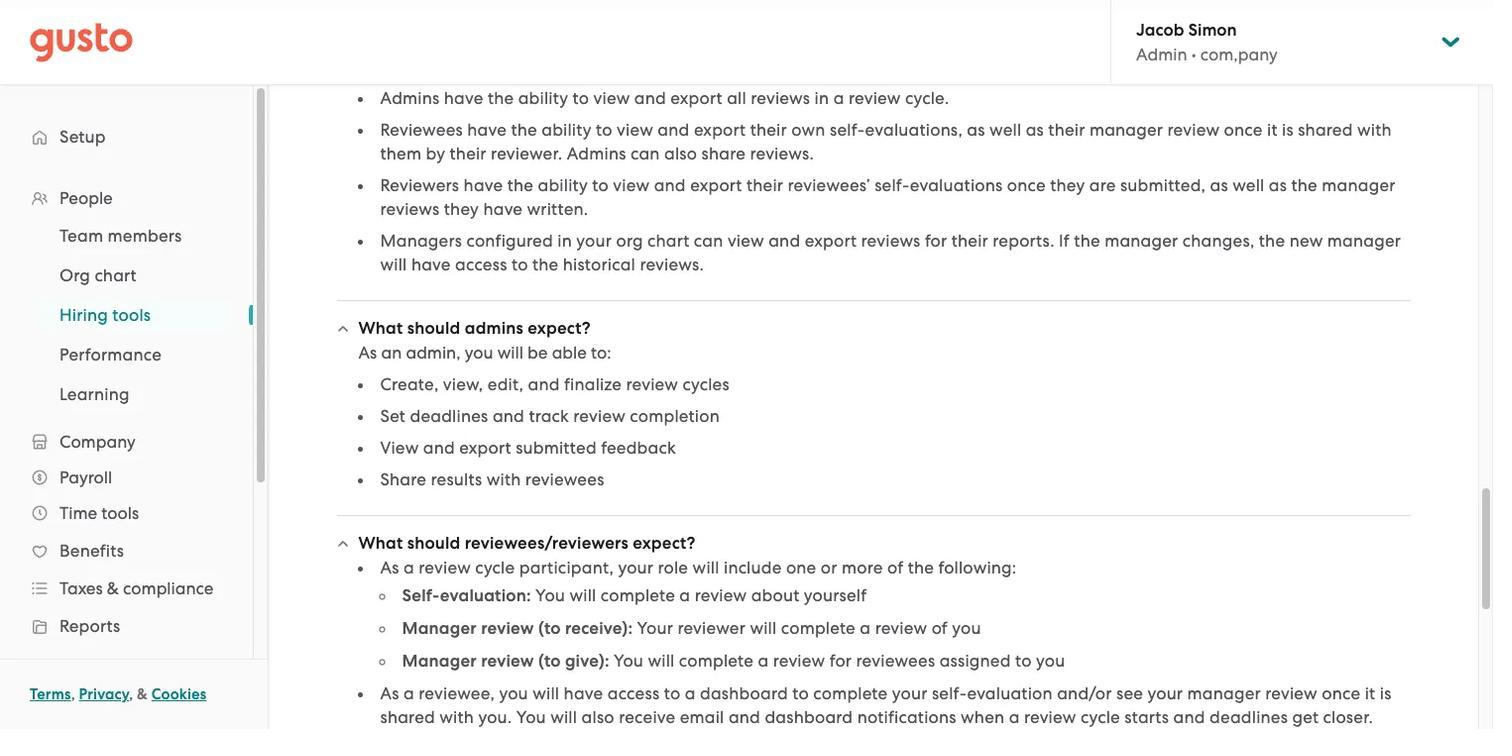 Task type: vqa. For each thing, say whether or not it's contained in the screenshot.
middle UP
no



Task type: describe. For each thing, give the bounding box(es) containing it.
them
[[380, 144, 422, 164]]

view for own
[[617, 120, 654, 140]]

self-evaluation: you will complete a review about yourself
[[402, 586, 867, 607]]

time tools button
[[20, 496, 233, 532]]

you inside manager review (to give): you will complete a review for reviewees assigned to you
[[1036, 652, 1066, 671]]

a inside manager review (to give): you will complete a review for reviewees assigned to you
[[758, 652, 769, 671]]

1 vertical spatial they
[[444, 199, 479, 219]]

org
[[60, 266, 90, 286]]

your up "starts"
[[1148, 684, 1183, 704]]

you down what should admins expect?
[[465, 343, 493, 363]]

receive):
[[565, 619, 633, 640]]

what for what should admins expect?
[[359, 318, 403, 339]]

a inside manager review (to receive): your reviewer will complete a review of you
[[860, 619, 871, 639]]

will inside self-evaluation: you will complete a review about yourself
[[570, 586, 596, 606]]

their inside managers configured in your org chart can view and export reviews for their reports. if the manager changes, the new manager will have access to the historical reviews.
[[952, 231, 989, 251]]

cookies
[[152, 686, 207, 704]]

well inside reviewers have the ability to view and export their reviewees' self-evaluations once they are submitted, as well as the manager reviews they have written.
[[1233, 176, 1265, 195]]

benefits link
[[20, 534, 233, 569]]

share results with reviewees
[[380, 470, 604, 490]]

will inside managers configured in your org chart can view and export reviews for their reports. if the manager changes, the new manager will have access to the historical reviews.
[[380, 255, 407, 275]]

team members
[[60, 226, 182, 246]]

a inside self-evaluation: you will complete a review about yourself
[[680, 586, 691, 606]]

complete inside manager review (to give): you will complete a review for reviewees assigned to you
[[679, 652, 754, 671]]

set
[[380, 407, 406, 426]]

cookies button
[[152, 683, 207, 707]]

deadlines inside as a reviewee, you will have access to a dashboard to complete your self-evaluation and/or see your manager review once it is shared with you. you will also receive email and dashboard notifications when a review cycle starts and deadlines get closer.
[[1210, 708, 1288, 728]]

time
[[60, 504, 97, 524]]

you inside as a reviewee, you will have access to a dashboard to complete your self-evaluation and/or see your manager review once it is shared with you. you will also receive email and dashboard notifications when a review cycle starts and deadlines get closer.
[[499, 684, 528, 704]]

participant,
[[519, 558, 614, 578]]

view,
[[443, 375, 483, 395]]

the left following:
[[908, 558, 934, 578]]

setup link
[[20, 119, 233, 155]]

people
[[60, 188, 113, 208]]

performance link
[[36, 337, 233, 373]]

evaluation
[[967, 684, 1053, 704]]

what should admins expect?
[[359, 318, 591, 339]]

manager review (to give): you will complete a review for reviewees assigned to you
[[402, 652, 1066, 672]]

should for admins
[[407, 318, 461, 339]]

company button
[[20, 424, 233, 460]]

your
[[637, 619, 673, 639]]

the left new
[[1259, 231, 1286, 251]]

export for reviews
[[671, 88, 723, 108]]

reviewers have the ability to view and export their reviewees' self-evaluations once they are submitted, as well as the manager reviews they have written.
[[380, 176, 1396, 219]]

a up 'email'
[[685, 684, 696, 704]]

payroll button
[[20, 460, 233, 496]]

1 vertical spatial &
[[137, 686, 148, 704]]

and/or
[[1057, 684, 1112, 704]]

you inside manager review (to give): you will complete a review for reviewees assigned to you
[[614, 652, 644, 671]]

reviewer
[[678, 619, 746, 639]]

have inside as a reviewee, you will have access to a dashboard to complete your self-evaluation and/or see your manager review once it is shared with you. you will also receive email and dashboard notifications when a review cycle starts and deadlines get closer.
[[564, 684, 603, 704]]

access inside as a reviewee, you will have access to a dashboard to complete your self-evaluation and/or see your manager review once it is shared with you. you will also receive email and dashboard notifications when a review cycle starts and deadlines get closer.
[[608, 684, 660, 704]]

directory
[[97, 657, 169, 676]]

submitted,
[[1121, 176, 1206, 195]]

have down who can see reviews?
[[444, 88, 483, 108]]

chart inside managers configured in your org chart can view and export reviews for their reports. if the manager changes, the new manager will have access to the historical reviews.
[[648, 231, 690, 251]]

more
[[842, 558, 883, 578]]

the down 'configured'
[[533, 255, 559, 275]]

a left reviewee, on the left of page
[[404, 684, 414, 704]]

admins have the ability to view and export all reviews in a review cycle.
[[380, 88, 950, 108]]

have down reviewer.
[[464, 176, 503, 195]]

1 horizontal spatial they
[[1050, 176, 1085, 195]]

the inside the reviewees have the ability to view and export their own self-evaluations, as well as their manager review once it is shared with them by their reviewer. admins can also share reviews.
[[511, 120, 537, 140]]

& inside dropdown button
[[107, 579, 119, 599]]

view for reviews
[[594, 88, 630, 108]]

will right reviewee, on the left of page
[[533, 684, 560, 704]]

see inside as a reviewee, you will have access to a dashboard to complete your self-evaluation and/or see your manager review once it is shared with you. you will also receive email and dashboard notifications when a review cycle starts and deadlines get closer.
[[1117, 684, 1144, 704]]

review inside the reviewees have the ability to view and export their own self-evaluations, as well as their manager review once it is shared with them by their reviewer. admins can also share reviews.
[[1168, 120, 1220, 140]]

yourself
[[804, 586, 867, 606]]

own
[[792, 120, 826, 140]]

a up self-
[[404, 558, 414, 578]]

the up new
[[1292, 176, 1318, 195]]

have inside managers configured in your org chart can view and export reviews for their reports. if the manager changes, the new manager will have access to the historical reviews.
[[411, 255, 451, 275]]

is inside as a reviewee, you will have access to a dashboard to complete your self-evaluation and/or see your manager review once it is shared with you. you will also receive email and dashboard notifications when a review cycle starts and deadlines get closer.
[[1380, 684, 1392, 704]]

com,pany
[[1201, 45, 1278, 64]]

0 vertical spatial see
[[434, 63, 461, 84]]

finalize
[[564, 375, 622, 395]]

by
[[426, 144, 445, 164]]

it inside as a reviewee, you will have access to a dashboard to complete your self-evaluation and/or see your manager review once it is shared with you. you will also receive email and dashboard notifications when a review cycle starts and deadlines get closer.
[[1365, 684, 1376, 704]]

reviewees have the ability to view and export their own self-evaluations, as well as their manager review once it is shared with them by their reviewer. admins can also share reviews.
[[380, 120, 1392, 164]]

cycle.
[[905, 88, 950, 108]]

managers
[[380, 231, 462, 251]]

deadlines inside list
[[410, 407, 488, 426]]

if
[[1059, 231, 1070, 251]]

reviews?
[[465, 63, 534, 84]]

able
[[552, 343, 587, 363]]

your up self-evaluation: you will complete a review about yourself
[[618, 558, 654, 578]]

home image
[[30, 22, 133, 62]]

org
[[616, 231, 643, 251]]

company
[[60, 432, 136, 452]]

an
[[381, 343, 402, 363]]

learning link
[[36, 377, 233, 413]]

starts
[[1125, 708, 1169, 728]]

a down evaluation
[[1009, 708, 1020, 728]]

manager inside as a reviewee, you will have access to a dashboard to complete your self-evaluation and/or see your manager review once it is shared with you. you will also receive email and dashboard notifications when a review cycle starts and deadlines get closer.
[[1188, 684, 1261, 704]]

create, view, edit, and finalize review cycles
[[380, 375, 730, 395]]

0 horizontal spatial cycle
[[475, 558, 515, 578]]

0 vertical spatial ability
[[518, 88, 568, 108]]

export up "share results with reviewees"
[[459, 438, 511, 458]]

jacob
[[1137, 20, 1184, 41]]

reviews inside managers configured in your org chart can view and export reviews for their reports. if the manager changes, the new manager will have access to the historical reviews.
[[861, 231, 921, 251]]

reviews inside reviewers have the ability to view and export their reviewees' self-evaluations once they are submitted, as well as the manager reviews they have written.
[[380, 199, 440, 219]]

ability for by
[[542, 120, 592, 140]]

reviewees'
[[788, 176, 871, 195]]

evaluations,
[[865, 120, 963, 140]]

you.
[[478, 708, 512, 728]]

and inside managers configured in your org chart can view and export reviews for their reports. if the manager changes, the new manager will have access to the historical reviews.
[[769, 231, 801, 251]]

share
[[702, 144, 746, 164]]

closer.
[[1324, 708, 1374, 728]]

list containing admins have the ability to view and export all reviews in a review cycle.
[[359, 86, 1411, 277]]

will left the be on the left top of page
[[498, 343, 523, 363]]

expect? for what should reviewees/reviewers expect?
[[633, 534, 696, 554]]

what for what should reviewees/reviewers expect?
[[359, 534, 403, 554]]

a inside list
[[834, 88, 845, 108]]

to inside the reviewees have the ability to view and export their own self-evaluations, as well as their manager review once it is shared with them by their reviewer. admins can also share reviews.
[[596, 120, 613, 140]]

results
[[431, 470, 482, 490]]

the down the reviews?
[[488, 88, 514, 108]]

to inside managers configured in your org chart can view and export reviews for their reports. if the manager changes, the new manager will have access to the historical reviews.
[[512, 255, 528, 275]]

1 vertical spatial dashboard
[[765, 708, 853, 728]]

0 vertical spatial admins
[[380, 88, 440, 108]]

your inside managers configured in your org chart can view and export reviews for their reports. if the manager changes, the new manager will have access to the historical reviews.
[[577, 231, 612, 251]]

review down the evaluation:
[[481, 619, 534, 640]]

review down and/or
[[1024, 708, 1077, 728]]

and inside reviewers have the ability to view and export their reviewees' self-evaluations once they are submitted, as well as the manager reviews they have written.
[[654, 176, 686, 195]]

review up self-
[[419, 558, 471, 578]]

for inside manager review (to give): you will complete a review for reviewees assigned to you
[[830, 652, 852, 671]]

review up completion
[[626, 375, 678, 395]]

taxes & compliance button
[[20, 571, 233, 607]]

self- inside as a reviewee, you will have access to a dashboard to complete your self-evaluation and/or see your manager review once it is shared with you. you will also receive email and dashboard notifications when a review cycle starts and deadlines get closer.
[[932, 684, 967, 704]]

org chart
[[60, 266, 137, 286]]

review up "get"
[[1266, 684, 1318, 704]]

the right if
[[1074, 231, 1101, 251]]

review up the reviewees have the ability to view and export their own self-evaluations, as well as their manager review once it is shared with them by their reviewer. admins can also share reviews.
[[849, 88, 901, 108]]

one
[[786, 558, 817, 578]]

create,
[[380, 375, 439, 395]]

have inside the reviewees have the ability to view and export their own self-evaluations, as well as their manager review once it is shared with them by their reviewer. admins can also share reviews.
[[467, 120, 507, 140]]

manager for manager review (to receive):
[[402, 619, 477, 640]]

ability for written.
[[538, 176, 588, 195]]

(to for give):
[[538, 652, 561, 672]]

reviewer.
[[491, 144, 563, 164]]

app directory link
[[20, 649, 233, 684]]

also inside the reviewees have the ability to view and export their own self-evaluations, as well as their manager review once it is shared with them by their reviewer. admins can also share reviews.
[[664, 144, 697, 164]]

(to for receive):
[[538, 619, 561, 640]]

written.
[[527, 199, 588, 219]]

admin,
[[406, 343, 461, 363]]

admins inside the reviewees have the ability to view and export their own self-evaluations, as well as their manager review once it is shared with them by their reviewer. admins can also share reviews.
[[567, 144, 626, 164]]

include
[[724, 558, 782, 578]]

email
[[680, 708, 724, 728]]

self- for evaluations,
[[830, 120, 865, 140]]

taxes & compliance
[[60, 579, 214, 599]]

will right "role"
[[693, 558, 720, 578]]

view for reviewees'
[[613, 176, 650, 195]]

simon
[[1189, 20, 1237, 41]]

complete inside manager review (to receive): your reviewer will complete a review of you
[[781, 619, 856, 639]]

reports.
[[993, 231, 1055, 251]]

cycles
[[683, 375, 730, 395]]

reviewee,
[[419, 684, 495, 704]]

can inside the reviewees have the ability to view and export their own self-evaluations, as well as their manager review once it is shared with them by their reviewer. admins can also share reviews.
[[631, 144, 660, 164]]

as an admin, you will be able to:
[[359, 343, 612, 363]]

tools for time tools
[[101, 504, 139, 524]]

will inside manager review (to give): you will complete a review for reviewees assigned to you
[[648, 652, 675, 671]]



Task type: locate. For each thing, give the bounding box(es) containing it.
reviews. inside the reviewees have the ability to view and export their own self-evaluations, as well as their manager review once it is shared with them by their reviewer. admins can also share reviews.
[[750, 144, 814, 164]]

you up and/or
[[1036, 652, 1066, 671]]

0 vertical spatial should
[[407, 318, 461, 339]]

0 horizontal spatial it
[[1267, 120, 1278, 140]]

(to left give):
[[538, 652, 561, 672]]

reviewees inside manager review (to give): you will complete a review for reviewees assigned to you
[[856, 652, 935, 671]]

can right "who"
[[400, 63, 430, 84]]

review inside manager review (to give): you will complete a review for reviewees assigned to you
[[773, 652, 825, 671]]

0 vertical spatial of
[[888, 558, 904, 578]]

self- for evaluations
[[875, 176, 910, 195]]

also left receive
[[582, 708, 615, 728]]

0 vertical spatial you
[[536, 586, 565, 606]]

1 horizontal spatial admins
[[567, 144, 626, 164]]

, down app on the left
[[71, 686, 75, 704]]

list containing team members
[[0, 216, 253, 415]]

1 horizontal spatial reviews
[[751, 88, 810, 108]]

access inside managers configured in your org chart can view and export reviews for their reports. if the manager changes, the new manager will have access to the historical reviews.
[[455, 255, 507, 275]]

be
[[528, 343, 548, 363]]

self-
[[402, 586, 440, 607]]

have up reviewer.
[[467, 120, 507, 140]]

assigned
[[940, 652, 1011, 671]]

access
[[455, 255, 507, 275], [608, 684, 660, 704]]

chart right org
[[648, 231, 690, 251]]

0 vertical spatial tools
[[112, 305, 151, 325]]

1 horizontal spatial is
[[1380, 684, 1392, 704]]

0 vertical spatial (to
[[538, 619, 561, 640]]

as left the an
[[359, 343, 377, 363]]

you
[[465, 343, 493, 363], [952, 619, 982, 639], [1036, 652, 1066, 671], [499, 684, 528, 704]]

export inside managers configured in your org chart can view and export reviews for their reports. if the manager changes, the new manager will have access to the historical reviews.
[[805, 231, 857, 251]]

0 vertical spatial it
[[1267, 120, 1278, 140]]

1 horizontal spatial see
[[1117, 684, 1144, 704]]

evaluation:
[[440, 586, 531, 607]]

1 horizontal spatial chart
[[648, 231, 690, 251]]

0 horizontal spatial deadlines
[[410, 407, 488, 426]]

you up the you.
[[499, 684, 528, 704]]

2 vertical spatial can
[[694, 231, 723, 251]]

1 vertical spatial expect?
[[633, 534, 696, 554]]

0 vertical spatial what
[[359, 318, 403, 339]]

2 vertical spatial self-
[[932, 684, 967, 704]]

benefits
[[60, 541, 124, 561]]

1 vertical spatial deadlines
[[1210, 708, 1288, 728]]

ability down the reviews?
[[518, 88, 568, 108]]

new
[[1290, 231, 1323, 251]]

access down 'configured'
[[455, 255, 507, 275]]

are
[[1090, 176, 1116, 195]]

review inside manager review (to receive): your reviewer will complete a review of you
[[875, 619, 928, 639]]

what up the an
[[359, 318, 403, 339]]

2 manager from the top
[[402, 652, 477, 672]]

0 horizontal spatial access
[[455, 255, 507, 275]]

will inside manager review (to receive): your reviewer will complete a review of you
[[750, 619, 777, 639]]

changes,
[[1183, 231, 1255, 251]]

chart inside "link"
[[95, 266, 137, 286]]

or
[[821, 558, 838, 578]]

as left reviewee, on the left of page
[[380, 684, 399, 704]]

tools inside dropdown button
[[101, 504, 139, 524]]

you inside as a reviewee, you will have access to a dashboard to complete your self-evaluation and/or see your manager review once it is shared with you. you will also receive email and dashboard notifications when a review cycle starts and deadlines get closer.
[[516, 708, 546, 728]]

and inside the reviewees have the ability to view and export their own self-evaluations, as well as their manager review once it is shared with them by their reviewer. admins can also share reviews.
[[658, 120, 690, 140]]

1 should from the top
[[407, 318, 461, 339]]

track
[[529, 407, 569, 426]]

(to left receive):
[[538, 619, 561, 640]]

1 , from the left
[[71, 686, 75, 704]]

you up assigned
[[952, 619, 982, 639]]

2 what from the top
[[359, 534, 403, 554]]

review up the you.
[[481, 652, 534, 672]]

2 horizontal spatial once
[[1322, 684, 1361, 704]]

0 vertical spatial reviewees
[[525, 470, 604, 490]]

0 horizontal spatial chart
[[95, 266, 137, 286]]

for up as a reviewee, you will have access to a dashboard to complete your self-evaluation and/or see your manager review once it is shared with you. you will also receive email and dashboard notifications when a review cycle starts and deadlines get closer.
[[830, 652, 852, 671]]

reviewees up as a reviewee, you will have access to a dashboard to complete your self-evaluation and/or see your manager review once it is shared with you. you will also receive email and dashboard notifications when a review cycle starts and deadlines get closer.
[[856, 652, 935, 671]]

they
[[1050, 176, 1085, 195], [444, 199, 479, 219]]

in inside managers configured in your org chart can view and export reviews for their reports. if the manager changes, the new manager will have access to the historical reviews.
[[558, 231, 572, 251]]

0 vertical spatial reviews
[[751, 88, 810, 108]]

0 horizontal spatial they
[[444, 199, 479, 219]]

team
[[60, 226, 103, 246]]

team members link
[[36, 218, 233, 254]]

in down written.
[[558, 231, 572, 251]]

your up historical
[[577, 231, 612, 251]]

0 horizontal spatial in
[[558, 231, 572, 251]]

2 vertical spatial as
[[380, 684, 399, 704]]

0 vertical spatial as
[[359, 343, 377, 363]]

also left the share
[[664, 144, 697, 164]]

0 horizontal spatial once
[[1007, 176, 1046, 195]]

complete up your
[[601, 586, 675, 606]]

view inside managers configured in your org chart can view and export reviews for their reports. if the manager changes, the new manager will have access to the historical reviews.
[[728, 231, 764, 251]]

completion
[[630, 407, 720, 426]]

0 vertical spatial well
[[990, 120, 1022, 140]]

1 horizontal spatial deadlines
[[1210, 708, 1288, 728]]

self- inside the reviewees have the ability to view and export their own self-evaluations, as well as their manager review once it is shared with them by their reviewer. admins can also share reviews.
[[830, 120, 865, 140]]

reports link
[[20, 609, 233, 645]]

0 horizontal spatial self-
[[830, 120, 865, 140]]

the
[[488, 88, 514, 108], [511, 120, 537, 140], [507, 176, 534, 195], [1292, 176, 1318, 195], [1074, 231, 1101, 251], [1259, 231, 1286, 251], [533, 255, 559, 275], [908, 558, 934, 578]]

reviews. inside managers configured in your org chart can view and export reviews for their reports. if the manager changes, the new manager will have access to the historical reviews.
[[640, 255, 704, 275]]

it up closer.
[[1365, 684, 1376, 704]]

1 what from the top
[[359, 318, 403, 339]]

once inside as a reviewee, you will have access to a dashboard to complete your self-evaluation and/or see your manager review once it is shared with you. you will also receive email and dashboard notifications when a review cycle starts and deadlines get closer.
[[1322, 684, 1361, 704]]

export for own
[[694, 120, 746, 140]]

1 vertical spatial self-
[[875, 176, 910, 195]]

see up "starts"
[[1117, 684, 1144, 704]]

complete inside as a reviewee, you will have access to a dashboard to complete your self-evaluation and/or see your manager review once it is shared with you. you will also receive email and dashboard notifications when a review cycle starts and deadlines get closer.
[[813, 684, 888, 704]]

1 horizontal spatial of
[[932, 619, 948, 639]]

1 horizontal spatial with
[[487, 470, 521, 490]]

self- inside reviewers have the ability to view and export their reviewees' self-evaluations once they are submitted, as well as the manager reviews they have written.
[[875, 176, 910, 195]]

also inside as a reviewee, you will have access to a dashboard to complete your self-evaluation and/or see your manager review once it is shared with you. you will also receive email and dashboard notifications when a review cycle starts and deadlines get closer.
[[582, 708, 615, 728]]

hiring tools
[[60, 305, 151, 325]]

1 horizontal spatial once
[[1224, 120, 1263, 140]]

2 should from the top
[[407, 534, 461, 554]]

1 horizontal spatial it
[[1365, 684, 1376, 704]]

tools down payroll dropdown button
[[101, 504, 139, 524]]

should up admin,
[[407, 318, 461, 339]]

admins up written.
[[567, 144, 626, 164]]

you inside manager review (to receive): your reviewer will complete a review of you
[[952, 619, 982, 639]]

can right org
[[694, 231, 723, 251]]

0 horizontal spatial &
[[107, 579, 119, 599]]

they down reviewers
[[444, 199, 479, 219]]

0 horizontal spatial admins
[[380, 88, 440, 108]]

list containing create, view, edit, and finalize review cycles
[[359, 373, 1411, 492]]

0 horizontal spatial shared
[[380, 708, 435, 728]]

have down give):
[[564, 684, 603, 704]]

1 vertical spatial with
[[487, 470, 521, 490]]

for inside managers configured in your org chart can view and export reviews for their reports. if the manager changes, the new manager will have access to the historical reviews.
[[925, 231, 947, 251]]

1 horizontal spatial in
[[815, 88, 829, 108]]

should
[[407, 318, 461, 339], [407, 534, 461, 554]]

0 vertical spatial for
[[925, 231, 947, 251]]

ability up reviewer.
[[542, 120, 592, 140]]

2 vertical spatial with
[[440, 708, 474, 728]]

as for as a reviewee, you will have access to a dashboard to complete your self-evaluation and/or see your manager review once it is shared with you. you will also receive email and dashboard notifications when a review cycle starts and deadlines get closer.
[[380, 684, 399, 704]]

to inside manager review (to give): you will complete a review for reviewees assigned to you
[[1016, 652, 1032, 671]]

export
[[671, 88, 723, 108], [694, 120, 746, 140], [690, 176, 742, 195], [805, 231, 857, 251], [459, 438, 511, 458]]

1 manager from the top
[[402, 619, 477, 640]]

0 horizontal spatial see
[[434, 63, 461, 84]]

1 vertical spatial shared
[[380, 708, 435, 728]]

view inside the reviewees have the ability to view and export their own self-evaluations, as well as their manager review once it is shared with them by their reviewer. admins can also share reviews.
[[617, 120, 654, 140]]

tools
[[112, 305, 151, 325], [101, 504, 139, 524]]

expect? for what should admins expect?
[[528, 318, 591, 339]]

reviewees
[[525, 470, 604, 490], [856, 652, 935, 671]]

will down participant,
[[570, 586, 596, 606]]

learning
[[60, 385, 130, 405]]

to
[[573, 88, 589, 108], [596, 120, 613, 140], [592, 176, 609, 195], [512, 255, 528, 275], [1016, 652, 1032, 671], [664, 684, 681, 704], [793, 684, 809, 704]]

reviewees down submitted at the left of the page
[[525, 470, 604, 490]]

you inside self-evaluation: you will complete a review about yourself
[[536, 586, 565, 606]]

what
[[359, 318, 403, 339], [359, 534, 403, 554]]

, down directory
[[129, 686, 133, 704]]

0 horizontal spatial of
[[888, 558, 904, 578]]

0 vertical spatial dashboard
[[700, 684, 788, 704]]

well up changes,
[[1233, 176, 1265, 195]]

hiring
[[60, 305, 108, 325]]

1 vertical spatial admins
[[567, 144, 626, 164]]

manager inside the reviewees have the ability to view and export their own self-evaluations, as well as their manager review once it is shared with them by their reviewer. admins can also share reviews.
[[1090, 120, 1163, 140]]

ability inside the reviewees have the ability to view and export their own self-evaluations, as well as their manager review once it is shared with them by their reviewer. admins can also share reviews.
[[542, 120, 592, 140]]

reviews up own
[[751, 88, 810, 108]]

reviews down reviewers
[[380, 199, 440, 219]]

receive
[[619, 708, 676, 728]]

is inside the reviewees have the ability to view and export their own self-evaluations, as well as their manager review once it is shared with them by their reviewer. admins can also share reviews.
[[1282, 120, 1294, 140]]

reviews down reviewers have the ability to view and export their reviewees' self-evaluations once they are submitted, as well as the manager reviews they have written.
[[861, 231, 921, 251]]

1 horizontal spatial &
[[137, 686, 148, 704]]

0 vertical spatial can
[[400, 63, 430, 84]]

shared inside as a reviewee, you will have access to a dashboard to complete your self-evaluation and/or see your manager review once it is shared with you. you will also receive email and dashboard notifications when a review cycle starts and deadlines get closer.
[[380, 708, 435, 728]]

who can see reviews?
[[359, 63, 534, 84]]

self- right own
[[830, 120, 865, 140]]

of up assigned
[[932, 619, 948, 639]]

once inside the reviewees have the ability to view and export their own self-evaluations, as well as their manager review once it is shared with them by their reviewer. admins can also share reviews.
[[1224, 120, 1263, 140]]

0 vertical spatial manager
[[402, 619, 477, 640]]

1 vertical spatial it
[[1365, 684, 1376, 704]]

1 vertical spatial access
[[608, 684, 660, 704]]

to inside reviewers have the ability to view and export their reviewees' self-evaluations once they are submitted, as well as the manager reviews they have written.
[[592, 176, 609, 195]]

0 horizontal spatial ,
[[71, 686, 75, 704]]

setup
[[60, 127, 106, 147]]

complete down yourself
[[781, 619, 856, 639]]

deadlines down the view,
[[410, 407, 488, 426]]

self- up the when in the right bottom of the page
[[932, 684, 967, 704]]

1 vertical spatial what
[[359, 534, 403, 554]]

list containing people
[[0, 180, 253, 730]]

0 vertical spatial reviews.
[[750, 144, 814, 164]]

list
[[359, 86, 1411, 277], [0, 180, 253, 730], [0, 216, 253, 415], [359, 373, 1411, 492], [359, 556, 1411, 730], [380, 584, 1411, 674]]

1 horizontal spatial reviewees
[[856, 652, 935, 671]]

1 horizontal spatial self-
[[875, 176, 910, 195]]

1 vertical spatial also
[[582, 708, 615, 728]]

org chart link
[[36, 258, 233, 294]]

should for reviewees/reviewers
[[407, 534, 461, 554]]

review up submitted,
[[1168, 120, 1220, 140]]

0 vertical spatial also
[[664, 144, 697, 164]]

ability up written.
[[538, 176, 588, 195]]

of right more
[[888, 558, 904, 578]]

reviewees/reviewers
[[465, 534, 629, 554]]

complete inside self-evaluation: you will complete a review about yourself
[[601, 586, 675, 606]]

tools up performance link
[[112, 305, 151, 325]]

feedback
[[601, 438, 676, 458]]

2 (to from the top
[[538, 652, 561, 672]]

reviews. down own
[[750, 144, 814, 164]]

1 horizontal spatial shared
[[1298, 120, 1353, 140]]

2 vertical spatial reviews
[[861, 231, 921, 251]]

1 vertical spatial see
[[1117, 684, 1144, 704]]

a
[[834, 88, 845, 108], [404, 558, 414, 578], [680, 586, 691, 606], [860, 619, 871, 639], [758, 652, 769, 671], [404, 684, 414, 704], [685, 684, 696, 704], [1009, 708, 1020, 728]]

view
[[380, 438, 419, 458]]

1 horizontal spatial for
[[925, 231, 947, 251]]

performance
[[60, 345, 162, 365]]

in up own
[[815, 88, 829, 108]]

,
[[71, 686, 75, 704], [129, 686, 133, 704]]

you right give):
[[614, 652, 644, 671]]

with inside as a reviewee, you will have access to a dashboard to complete your self-evaluation and/or see your manager review once it is shared with you. you will also receive email and dashboard notifications when a review cycle starts and deadlines get closer.
[[440, 708, 474, 728]]

1 vertical spatial tools
[[101, 504, 139, 524]]

shared inside the reviewees have the ability to view and export their own self-evaluations, as well as their manager review once it is shared with them by their reviewer. admins can also share reviews.
[[1298, 120, 1353, 140]]

of inside manager review (to receive): your reviewer will complete a review of you
[[932, 619, 948, 639]]

complete down reviewer
[[679, 652, 754, 671]]

see
[[434, 63, 461, 84], [1117, 684, 1144, 704]]

as a reviewee, you will have access to a dashboard to complete your self-evaluation and/or see your manager review once it is shared with you. you will also receive email and dashboard notifications when a review cycle starts and deadlines get closer.
[[380, 684, 1392, 728]]

the down reviewer.
[[507, 176, 534, 195]]

2 horizontal spatial can
[[694, 231, 723, 251]]

who
[[359, 63, 396, 84]]

gusto navigation element
[[0, 85, 253, 730]]

cycle down and/or
[[1081, 708, 1121, 728]]

complete
[[601, 586, 675, 606], [781, 619, 856, 639], [679, 652, 754, 671], [813, 684, 888, 704]]

review down about
[[773, 652, 825, 671]]

0 vertical spatial in
[[815, 88, 829, 108]]

export down the reviewees'
[[805, 231, 857, 251]]

reports
[[60, 617, 120, 637]]

ability inside reviewers have the ability to view and export their reviewees' self-evaluations once they are submitted, as well as the manager reviews they have written.
[[538, 176, 588, 195]]

can inside managers configured in your org chart can view and export reviews for their reports. if the manager changes, the new manager will have access to the historical reviews.
[[694, 231, 723, 251]]

compliance
[[123, 579, 214, 599]]

jacob simon admin • com,pany
[[1137, 20, 1278, 64]]

tools for hiring tools
[[112, 305, 151, 325]]

1 vertical spatial (to
[[538, 652, 561, 672]]

self- down the reviewees have the ability to view and export their own self-evaluations, as well as their manager review once it is shared with them by their reviewer. admins can also share reviews.
[[875, 176, 910, 195]]

is
[[1282, 120, 1294, 140], [1380, 684, 1392, 704]]

as
[[967, 120, 985, 140], [1026, 120, 1044, 140], [1210, 176, 1229, 195], [1269, 176, 1287, 195]]

have up 'configured'
[[483, 199, 523, 219]]

reviews.
[[750, 144, 814, 164], [640, 255, 704, 275]]

as down share
[[380, 558, 399, 578]]

historical
[[563, 255, 636, 275]]

you right the you.
[[516, 708, 546, 728]]

0 vertical spatial expect?
[[528, 318, 591, 339]]

the up reviewer.
[[511, 120, 537, 140]]

cycle up the evaluation:
[[475, 558, 515, 578]]

1 (to from the top
[[538, 619, 561, 640]]

with inside the reviewees have the ability to view and export their own self-evaluations, as well as their manager review once it is shared with them by their reviewer. admins can also share reviews.
[[1358, 120, 1392, 140]]

as for as a review cycle participant, your role will include one or more of the following:
[[380, 558, 399, 578]]

review up reviewer
[[695, 586, 747, 606]]

share
[[380, 470, 426, 490]]

1 vertical spatial should
[[407, 534, 461, 554]]

deadlines left "get"
[[1210, 708, 1288, 728]]

2 vertical spatial ability
[[538, 176, 588, 195]]

0 horizontal spatial reviewees
[[525, 470, 604, 490]]

1 horizontal spatial ,
[[129, 686, 133, 704]]

0 horizontal spatial well
[[990, 120, 1022, 140]]

what up self-
[[359, 534, 403, 554]]

& right the taxes on the left bottom of the page
[[107, 579, 119, 599]]

•
[[1192, 45, 1197, 64]]

cycle inside as a reviewee, you will have access to a dashboard to complete your self-evaluation and/or see your manager review once it is shared with you. you will also receive email and dashboard notifications when a review cycle starts and deadlines get closer.
[[1081, 708, 1121, 728]]

as for as an admin, you will be able to:
[[359, 343, 377, 363]]

have
[[444, 88, 483, 108], [467, 120, 507, 140], [464, 176, 503, 195], [483, 199, 523, 219], [411, 255, 451, 275], [564, 684, 603, 704]]

once down com,pany
[[1224, 120, 1263, 140]]

chart
[[648, 231, 690, 251], [95, 266, 137, 286]]

export inside the reviewees have the ability to view and export their own self-evaluations, as well as their manager review once it is shared with them by their reviewer. admins can also share reviews.
[[694, 120, 746, 140]]

0 horizontal spatial is
[[1282, 120, 1294, 140]]

1 horizontal spatial expect?
[[633, 534, 696, 554]]

chart down the team members
[[95, 266, 137, 286]]

2 vertical spatial once
[[1322, 684, 1361, 704]]

their inside reviewers have the ability to view and export their reviewees' self-evaluations once they are submitted, as well as the manager reviews they have written.
[[747, 176, 784, 195]]

following:
[[939, 558, 1017, 578]]

will down give):
[[551, 708, 577, 728]]

about
[[751, 586, 800, 606]]

review down more
[[875, 619, 928, 639]]

expect? up able at top left
[[528, 318, 591, 339]]

have down 'managers'
[[411, 255, 451, 275]]

1 vertical spatial of
[[932, 619, 948, 639]]

your up 'notifications'
[[892, 684, 928, 704]]

export for reviewees'
[[690, 176, 742, 195]]

review inside self-evaluation: you will complete a review about yourself
[[695, 586, 747, 606]]

terms link
[[30, 686, 71, 704]]

0 vertical spatial they
[[1050, 176, 1085, 195]]

2 vertical spatial you
[[516, 708, 546, 728]]

admins up 'reviewees'
[[380, 88, 440, 108]]

reviewees
[[380, 120, 463, 140]]

as inside as a reviewee, you will have access to a dashboard to complete your self-evaluation and/or see your manager review once it is shared with you. you will also receive email and dashboard notifications when a review cycle starts and deadlines get closer.
[[380, 684, 399, 704]]

export inside reviewers have the ability to view and export their reviewees' self-evaluations once they are submitted, as well as the manager reviews they have written.
[[690, 176, 742, 195]]

you down participant,
[[536, 586, 565, 606]]

self-
[[830, 120, 865, 140], [875, 176, 910, 195], [932, 684, 967, 704]]

to:
[[591, 343, 612, 363]]

evaluations
[[910, 176, 1003, 195]]

review down finalize
[[574, 407, 626, 426]]

export up the share
[[694, 120, 746, 140]]

2 , from the left
[[129, 686, 133, 704]]

1 vertical spatial for
[[830, 652, 852, 671]]

2 horizontal spatial self-
[[932, 684, 967, 704]]

1 vertical spatial can
[[631, 144, 660, 164]]

once up closer.
[[1322, 684, 1361, 704]]

also
[[664, 144, 697, 164], [582, 708, 615, 728]]

manager inside reviewers have the ability to view and export their reviewees' self-evaluations once they are submitted, as well as the manager reviews they have written.
[[1322, 176, 1396, 195]]

as
[[359, 343, 377, 363], [380, 558, 399, 578], [380, 684, 399, 704]]

complete up 'notifications'
[[813, 684, 888, 704]]

view and export submitted feedback
[[380, 438, 676, 458]]

1 vertical spatial reviews.
[[640, 255, 704, 275]]

once inside reviewers have the ability to view and export their reviewees' self-evaluations once they are submitted, as well as the manager reviews they have written.
[[1007, 176, 1046, 195]]

reviews
[[751, 88, 810, 108], [380, 199, 440, 219], [861, 231, 921, 251]]

1 vertical spatial reviews
[[380, 199, 440, 219]]

1 vertical spatial is
[[1380, 684, 1392, 704]]

well inside the reviewees have the ability to view and export their own self-evaluations, as well as their manager review once it is shared with them by their reviewer. admins can also share reviews.
[[990, 120, 1022, 140]]

view inside reviewers have the ability to view and export their reviewees' self-evaluations once they are submitted, as well as the manager reviews they have written.
[[613, 176, 650, 195]]

set deadlines and track review completion
[[380, 407, 720, 426]]

deadlines
[[410, 407, 488, 426], [1210, 708, 1288, 728]]

terms , privacy , & cookies
[[30, 686, 207, 704]]

0 horizontal spatial can
[[400, 63, 430, 84]]

1 horizontal spatial cycle
[[1081, 708, 1121, 728]]

notifications
[[857, 708, 957, 728]]

of
[[888, 558, 904, 578], [932, 619, 948, 639]]

app directory
[[60, 657, 169, 676]]

will down 'managers'
[[380, 255, 407, 275]]

privacy
[[79, 686, 129, 704]]

app
[[60, 657, 93, 676]]

0 horizontal spatial with
[[440, 708, 474, 728]]

manager review (to receive): your reviewer will complete a review of you
[[402, 619, 982, 640]]

access up receive
[[608, 684, 660, 704]]

they left are
[[1050, 176, 1085, 195]]

0 horizontal spatial also
[[582, 708, 615, 728]]

0 horizontal spatial expect?
[[528, 318, 591, 339]]

it inside the reviewees have the ability to view and export their own self-evaluations, as well as their manager review once it is shared with them by their reviewer. admins can also share reviews.
[[1267, 120, 1278, 140]]

manager for manager review (to give):
[[402, 652, 477, 672]]

1 vertical spatial ability
[[542, 120, 592, 140]]

reviewees inside list
[[525, 470, 604, 490]]

1 vertical spatial reviewees
[[856, 652, 935, 671]]

1 vertical spatial cycle
[[1081, 708, 1121, 728]]

terms
[[30, 686, 71, 704]]

get
[[1293, 708, 1319, 728]]

configured
[[467, 231, 553, 251]]



